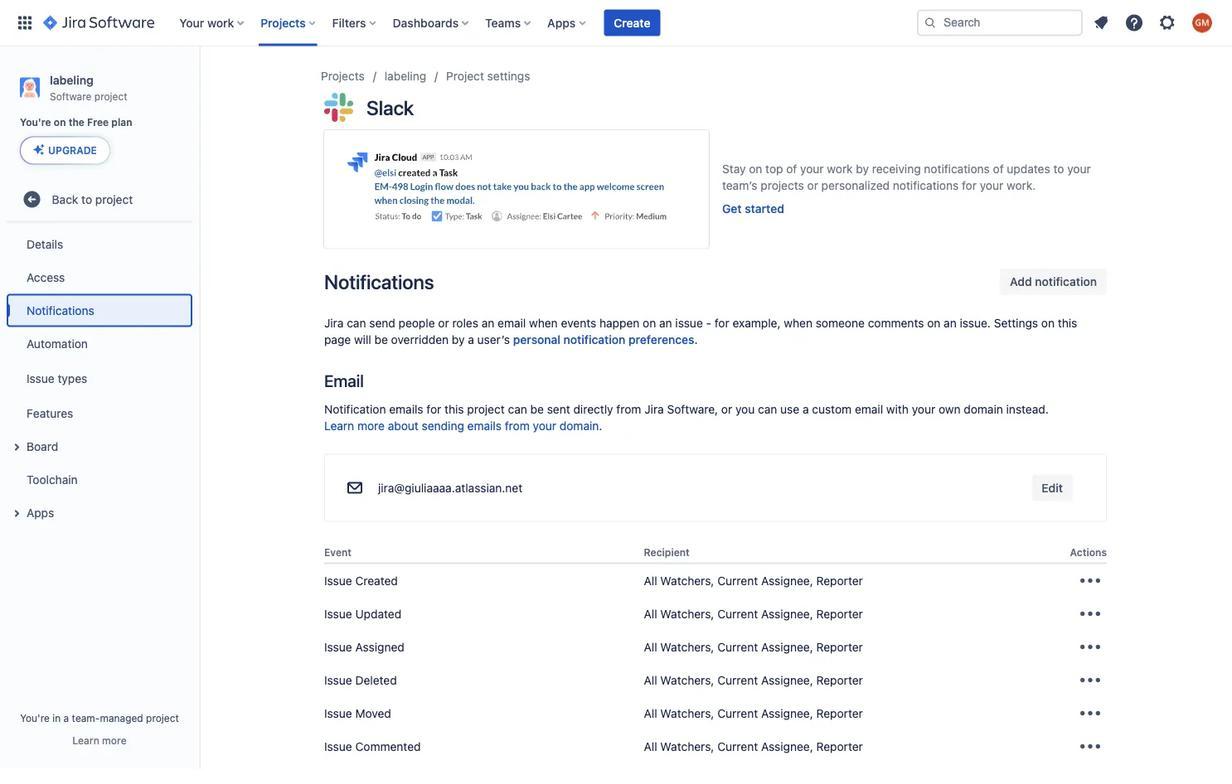 Task type: locate. For each thing, give the bounding box(es) containing it.
notifications down receiving on the right top of the page
[[893, 179, 959, 193]]

this inside notification emails for this project can be sent directly from jira software, or you can use a custom email with your own domain instead. learn more about sending emails from your domain .
[[445, 402, 464, 416]]

5 all from the top
[[644, 707, 658, 721]]

expand image down toolchain
[[7, 504, 27, 524]]

0 vertical spatial you're
[[20, 117, 51, 128]]

be left sent
[[531, 402, 544, 416]]

3 all from the top
[[644, 640, 658, 654]]

more
[[358, 419, 385, 433], [102, 735, 127, 747]]

email left the with
[[855, 402, 884, 416]]

4 watchers, from the top
[[661, 674, 715, 687]]

1 vertical spatial domain
[[560, 419, 599, 433]]

0 horizontal spatial notification
[[564, 333, 626, 346]]

1 reporter from the top
[[817, 574, 863, 588]]

directly
[[574, 402, 614, 416]]

all
[[644, 574, 658, 588], [644, 607, 658, 621], [644, 640, 658, 654], [644, 674, 658, 687], [644, 707, 658, 721], [644, 740, 658, 754]]

work right your
[[207, 16, 234, 29]]

by down roles
[[452, 333, 465, 346]]

labeling inside labeling software project
[[50, 73, 94, 87]]

from right directly
[[617, 402, 642, 416]]

. down issue
[[695, 333, 698, 346]]

learn inside learn more button
[[72, 735, 99, 747]]

all watchers, current assignee, reporter for issue assigned
[[644, 640, 863, 654]]

issue down issue moved
[[324, 740, 352, 754]]

project up details link
[[95, 192, 133, 206]]

0 vertical spatial email
[[498, 316, 526, 330]]

edit
[[1042, 481, 1063, 495]]

access link
[[7, 261, 192, 294]]

this down add notification button
[[1058, 316, 1078, 330]]

4 all watchers, current assignee, reporter from the top
[[644, 674, 863, 687]]

more down managed
[[102, 735, 127, 747]]

add
[[1010, 275, 1032, 288]]

0 horizontal spatial be
[[375, 333, 388, 346]]

roles
[[452, 316, 479, 330]]

learn more button
[[72, 734, 127, 747]]

or left you
[[722, 402, 733, 416]]

1 horizontal spatial notification
[[1035, 275, 1097, 288]]

1 horizontal spatial domain
[[964, 402, 1004, 416]]

watchers, for issue assigned
[[661, 640, 715, 654]]

current for issue assigned
[[718, 640, 758, 654]]

an up user's
[[482, 316, 495, 330]]

5 watchers, from the top
[[661, 707, 715, 721]]

work up personalized
[[827, 162, 853, 176]]

the
[[69, 117, 85, 128]]

2 horizontal spatial or
[[808, 179, 819, 193]]

0 horizontal spatial to
[[81, 192, 92, 206]]

0 horizontal spatial an
[[482, 316, 495, 330]]

2 you're from the top
[[20, 713, 50, 724]]

a right use
[[803, 402, 809, 416]]

. inside notification emails for this project can be sent directly from jira software, or you can use a custom email with your own domain instead. learn more about sending emails from your domain .
[[599, 419, 603, 433]]

jira left software,
[[645, 402, 664, 416]]

domain
[[964, 402, 1004, 416], [560, 419, 599, 433]]

6 assignee, from the top
[[761, 740, 814, 754]]

to
[[1054, 162, 1065, 176], [81, 192, 92, 206]]

0 vertical spatial work
[[207, 16, 234, 29]]

all watchers, current assignee, reporter for issue commented
[[644, 740, 863, 754]]

0 vertical spatial this
[[1058, 316, 1078, 330]]

notification
[[324, 402, 386, 416]]

can left sent
[[508, 402, 527, 416]]

domain right own
[[964, 402, 1004, 416]]

for left the work.
[[962, 179, 977, 193]]

teams
[[485, 16, 521, 29]]

1 vertical spatial work
[[827, 162, 853, 176]]

1 vertical spatial this
[[445, 402, 464, 416]]

1 horizontal spatial .
[[695, 333, 698, 346]]

0 horizontal spatial jira
[[324, 316, 344, 330]]

group containing details
[[7, 223, 192, 534]]

notification for add
[[1035, 275, 1097, 288]]

0 horizontal spatial projects
[[261, 16, 306, 29]]

for right -
[[715, 316, 730, 330]]

2 horizontal spatial for
[[962, 179, 977, 193]]

2 horizontal spatial an
[[944, 316, 957, 330]]

sending
[[422, 419, 464, 433]]

1 vertical spatial or
[[438, 316, 449, 330]]

expand image down features
[[7, 437, 27, 457]]

domain down directly
[[560, 419, 599, 433]]

or inside stay on top of your work by receiving notifications of updates to your team's projects or personalized notifications for your work.
[[808, 179, 819, 193]]

managed
[[100, 713, 143, 724]]

apps right teams popup button
[[548, 16, 576, 29]]

0 horizontal spatial when
[[529, 316, 558, 330]]

2 notification actions image from the top
[[1078, 601, 1104, 628]]

an up preferences
[[659, 316, 672, 330]]

current
[[718, 574, 758, 588], [718, 607, 758, 621], [718, 640, 758, 654], [718, 674, 758, 687], [718, 707, 758, 721], [718, 740, 758, 754]]

dashboards button
[[388, 10, 475, 36]]

more inside learn more button
[[102, 735, 127, 747]]

4 current from the top
[[718, 674, 758, 687]]

or inside notification emails for this project can be sent directly from jira software, or you can use a custom email with your own domain instead. learn more about sending emails from your domain .
[[722, 402, 733, 416]]

0 horizontal spatial for
[[427, 402, 442, 416]]

4 all from the top
[[644, 674, 658, 687]]

issue inside group
[[27, 372, 54, 385]]

notifications inside 'link'
[[27, 304, 94, 317]]

0 horizontal spatial a
[[64, 713, 69, 724]]

2 current from the top
[[718, 607, 758, 621]]

0 vertical spatial notifications
[[924, 162, 990, 176]]

expand image inside apps button
[[7, 504, 27, 524]]

project up plan
[[94, 90, 127, 102]]

5 assignee, from the top
[[761, 707, 814, 721]]

issue
[[27, 372, 54, 385], [324, 574, 352, 588], [324, 607, 352, 621], [324, 640, 352, 654], [324, 674, 352, 687], [324, 707, 352, 721], [324, 740, 352, 754]]

6 current from the top
[[718, 740, 758, 754]]

a inside notification emails for this project can be sent directly from jira software, or you can use a custom email with your own domain instead. learn more about sending emails from your domain .
[[803, 402, 809, 416]]

user's
[[477, 333, 510, 346]]

this up learn more about sending emails from your domain button
[[445, 402, 464, 416]]

more down notification
[[358, 419, 385, 433]]

issue left updated
[[324, 607, 352, 621]]

assignee, for issue deleted
[[761, 674, 814, 687]]

learn down team-
[[72, 735, 99, 747]]

create button
[[604, 10, 661, 36]]

1 vertical spatial more
[[102, 735, 127, 747]]

of
[[787, 162, 797, 176], [993, 162, 1004, 176]]

2 expand image from the top
[[7, 504, 27, 524]]

issue up issue deleted
[[324, 640, 352, 654]]

1 horizontal spatial or
[[722, 402, 733, 416]]

all for assigned
[[644, 640, 658, 654]]

0 horizontal spatial or
[[438, 316, 449, 330]]

2 vertical spatial or
[[722, 402, 733, 416]]

issue left 'moved' in the left bottom of the page
[[324, 707, 352, 721]]

can left use
[[758, 402, 778, 416]]

3 watchers, from the top
[[661, 640, 715, 654]]

notification down events
[[564, 333, 626, 346]]

you're for you're on the free plan
[[20, 117, 51, 128]]

1 horizontal spatial more
[[358, 419, 385, 433]]

notification actions image for commented
[[1078, 734, 1104, 760]]

2 assignee, from the top
[[761, 607, 814, 621]]

jira software image
[[43, 13, 154, 33], [43, 13, 154, 33]]

your work button
[[174, 10, 251, 36]]

on left the on the top of the page
[[54, 117, 66, 128]]

notification for personal
[[564, 333, 626, 346]]

labeling up the software
[[50, 73, 94, 87]]

all watchers, current assignee, reporter
[[644, 574, 863, 588], [644, 607, 863, 621], [644, 640, 863, 654], [644, 674, 863, 687], [644, 707, 863, 721], [644, 740, 863, 754]]

2 watchers, from the top
[[661, 607, 715, 621]]

2 all watchers, current assignee, reporter from the top
[[644, 607, 863, 621]]

watchers,
[[661, 574, 715, 588], [661, 607, 715, 621], [661, 640, 715, 654], [661, 674, 715, 687], [661, 707, 715, 721], [661, 740, 715, 754]]

slack
[[367, 96, 414, 119]]

0 vertical spatial from
[[617, 402, 642, 416]]

1 horizontal spatial projects
[[321, 69, 365, 83]]

4 reporter from the top
[[817, 674, 863, 687]]

projects inside projects popup button
[[261, 16, 306, 29]]

projects link
[[321, 66, 365, 86]]

upgrade
[[48, 145, 97, 156]]

5 notification actions image from the top
[[1078, 734, 1104, 760]]

jira inside notification emails for this project can be sent directly from jira software, or you can use a custom email with your own domain instead. learn more about sending emails from your domain .
[[645, 402, 664, 416]]

all watchers, current assignee, reporter for issue created
[[644, 574, 863, 588]]

2 of from the left
[[993, 162, 1004, 176]]

for inside notification emails for this project can be sent directly from jira software, or you can use a custom email with your own domain instead. learn more about sending emails from your domain .
[[427, 402, 442, 416]]

or
[[808, 179, 819, 193], [438, 316, 449, 330], [722, 402, 733, 416]]

current for issue commented
[[718, 740, 758, 754]]

issue moved
[[324, 707, 391, 721]]

projects
[[761, 179, 804, 193]]

be
[[375, 333, 388, 346], [531, 402, 544, 416]]

4 notification actions image from the top
[[1078, 701, 1104, 727]]

current for issue moved
[[718, 707, 758, 721]]

0 horizontal spatial email
[[498, 316, 526, 330]]

notification inside button
[[1035, 275, 1097, 288]]

issue
[[676, 316, 703, 330]]

5 all watchers, current assignee, reporter from the top
[[644, 707, 863, 721]]

0 horizontal spatial .
[[599, 419, 603, 433]]

1 horizontal spatial be
[[531, 402, 544, 416]]

1 horizontal spatial labeling
[[385, 69, 426, 83]]

labeling up slack
[[385, 69, 426, 83]]

project up learn more about sending emails from your domain button
[[467, 402, 505, 416]]

personalized
[[822, 179, 890, 193]]

1 current from the top
[[718, 574, 758, 588]]

1 all watchers, current assignee, reporter from the top
[[644, 574, 863, 588]]

0 vertical spatial notification
[[1035, 275, 1097, 288]]

6 all watchers, current assignee, reporter from the top
[[644, 740, 863, 754]]

0 horizontal spatial apps
[[27, 506, 54, 520]]

6 all from the top
[[644, 740, 658, 754]]

1 horizontal spatial this
[[1058, 316, 1078, 330]]

emails up the about
[[389, 402, 424, 416]]

2 vertical spatial a
[[64, 713, 69, 724]]

1 horizontal spatial learn
[[324, 419, 354, 433]]

preferences
[[629, 333, 695, 346]]

3 assignee, from the top
[[761, 640, 814, 654]]

emails
[[389, 402, 424, 416], [468, 419, 502, 433]]

current for issue deleted
[[718, 674, 758, 687]]

of left updates
[[993, 162, 1004, 176]]

1 vertical spatial jira
[[645, 402, 664, 416]]

1 vertical spatial a
[[803, 402, 809, 416]]

can inside jira can send people or roles an email when events happen on an issue - for example, when someone comments on an issue. settings on this page will be overridden by a user's
[[347, 316, 366, 330]]

1 horizontal spatial for
[[715, 316, 730, 330]]

your down sent
[[533, 419, 557, 433]]

email
[[498, 316, 526, 330], [855, 402, 884, 416]]

3 current from the top
[[718, 640, 758, 654]]

your left the work.
[[980, 179, 1004, 193]]

1 vertical spatial .
[[599, 419, 603, 433]]

1 assignee, from the top
[[761, 574, 814, 588]]

1 vertical spatial emails
[[468, 419, 502, 433]]

1 vertical spatial apps
[[27, 506, 54, 520]]

a down roles
[[468, 333, 474, 346]]

appswitcher icon image
[[15, 13, 35, 33]]

issue assigned
[[324, 640, 405, 654]]

2 horizontal spatial a
[[803, 402, 809, 416]]

a right in
[[64, 713, 69, 724]]

notification right "add"
[[1035, 275, 1097, 288]]

1 vertical spatial be
[[531, 402, 544, 416]]

1 expand image from the top
[[7, 437, 27, 457]]

notifications up automation at the left
[[27, 304, 94, 317]]

watchers, for issue created
[[661, 574, 715, 588]]

to right back
[[81, 192, 92, 206]]

1 horizontal spatial when
[[784, 316, 813, 330]]

or inside jira can send people or roles an email when events happen on an issue - for example, when someone comments on an issue. settings on this page will be overridden by a user's
[[438, 316, 449, 330]]

of right "top"
[[787, 162, 797, 176]]

project settings
[[446, 69, 530, 83]]

issue for issue deleted
[[324, 674, 352, 687]]

0 horizontal spatial notifications
[[27, 304, 94, 317]]

an
[[482, 316, 495, 330], [659, 316, 672, 330], [944, 316, 957, 330]]

0 vertical spatial learn
[[324, 419, 354, 433]]

search image
[[924, 16, 937, 29]]

1 vertical spatial you're
[[20, 713, 50, 724]]

or left roles
[[438, 316, 449, 330]]

you're on the free plan
[[20, 117, 132, 128]]

1 vertical spatial notifications
[[27, 304, 94, 317]]

toolchain
[[27, 473, 78, 486]]

0 vertical spatial for
[[962, 179, 977, 193]]

apps inside button
[[27, 506, 54, 520]]

0 horizontal spatial labeling
[[50, 73, 94, 87]]

5 reporter from the top
[[817, 707, 863, 721]]

on up preferences
[[643, 316, 656, 330]]

1 all from the top
[[644, 574, 658, 588]]

jira up 'page'
[[324, 316, 344, 330]]

learn down notification
[[324, 419, 354, 433]]

notification actions image
[[1078, 568, 1104, 594], [1078, 601, 1104, 628], [1078, 667, 1104, 694], [1078, 701, 1104, 727], [1078, 734, 1104, 760]]

1 of from the left
[[787, 162, 797, 176]]

work.
[[1007, 179, 1036, 193]]

work inside stay on top of your work by receiving notifications of updates to your team's projects or personalized notifications for your work.
[[827, 162, 853, 176]]

issue left types
[[27, 372, 54, 385]]

comments
[[868, 316, 924, 330]]

2 reporter from the top
[[817, 607, 863, 621]]

1 horizontal spatial a
[[468, 333, 474, 346]]

this
[[1058, 316, 1078, 330], [445, 402, 464, 416]]

1 you're from the top
[[20, 117, 51, 128]]

can up will
[[347, 316, 366, 330]]

on right settings
[[1042, 316, 1055, 330]]

1 vertical spatial notifications
[[893, 179, 959, 193]]

you're
[[20, 117, 51, 128], [20, 713, 50, 724]]

when right "example,"
[[784, 316, 813, 330]]

0 vertical spatial projects
[[261, 16, 306, 29]]

0 vertical spatial a
[[468, 333, 474, 346]]

when up personal
[[529, 316, 558, 330]]

stay
[[722, 162, 746, 176]]

back to project
[[52, 192, 133, 206]]

apps down toolchain
[[27, 506, 54, 520]]

banner
[[0, 0, 1233, 46]]

use
[[781, 402, 800, 416]]

notifications up "send"
[[324, 270, 434, 293]]

. down directly
[[599, 419, 603, 433]]

for inside stay on top of your work by receiving notifications of updates to your team's projects or personalized notifications for your work.
[[962, 179, 977, 193]]

board button
[[7, 430, 192, 463]]

projects left filters
[[261, 16, 306, 29]]

1 horizontal spatial an
[[659, 316, 672, 330]]

be inside jira can send people or roles an email when events happen on an issue - for example, when someone comments on an issue. settings on this page will be overridden by a user's
[[375, 333, 388, 346]]

0 vertical spatial by
[[856, 162, 869, 176]]

moved
[[355, 707, 391, 721]]

1 horizontal spatial to
[[1054, 162, 1065, 176]]

0 horizontal spatial learn
[[72, 735, 99, 747]]

expand image
[[7, 437, 27, 457], [7, 504, 27, 524]]

about
[[388, 419, 419, 433]]

0 horizontal spatial work
[[207, 16, 234, 29]]

0 vertical spatial expand image
[[7, 437, 27, 457]]

your
[[801, 162, 824, 176], [1068, 162, 1091, 176], [980, 179, 1004, 193], [912, 402, 936, 416], [533, 419, 557, 433]]

settings
[[487, 69, 530, 83]]

assignee,
[[761, 574, 814, 588], [761, 607, 814, 621], [761, 640, 814, 654], [761, 674, 814, 687], [761, 707, 814, 721], [761, 740, 814, 754]]

notifications right receiving on the right top of the page
[[924, 162, 990, 176]]

you're up upgrade button
[[20, 117, 51, 128]]

an left issue.
[[944, 316, 957, 330]]

1 vertical spatial learn
[[72, 735, 99, 747]]

reporter for issue deleted
[[817, 674, 863, 687]]

1 horizontal spatial apps
[[548, 16, 576, 29]]

1 horizontal spatial by
[[856, 162, 869, 176]]

upgrade button
[[21, 137, 109, 164]]

started
[[745, 202, 785, 216]]

settings image
[[1158, 13, 1178, 33]]

3 reporter from the top
[[817, 640, 863, 654]]

jira inside jira can send people or roles an email when events happen on an issue - for example, when someone comments on an issue. settings on this page will be overridden by a user's
[[324, 316, 344, 330]]

5 current from the top
[[718, 707, 758, 721]]

1 vertical spatial notification
[[564, 333, 626, 346]]

0 vertical spatial more
[[358, 419, 385, 433]]

0 horizontal spatial emails
[[389, 402, 424, 416]]

assignee, for issue moved
[[761, 707, 814, 721]]

projects up the slack logo
[[321, 69, 365, 83]]

receiving
[[872, 162, 921, 176]]

0 horizontal spatial can
[[347, 316, 366, 330]]

reporter for issue moved
[[817, 707, 863, 721]]

1 watchers, from the top
[[661, 574, 715, 588]]

a inside jira can send people or roles an email when events happen on an issue - for example, when someone comments on an issue. settings on this page will be overridden by a user's
[[468, 333, 474, 346]]

group
[[7, 223, 192, 534]]

from right sending
[[505, 419, 530, 433]]

expand image inside board button
[[7, 437, 27, 457]]

slack logo image
[[324, 93, 353, 122]]

3 notification actions image from the top
[[1078, 667, 1104, 694]]

you're left in
[[20, 713, 50, 724]]

will
[[354, 333, 371, 346]]

6 watchers, from the top
[[661, 740, 715, 754]]

0 vertical spatial to
[[1054, 162, 1065, 176]]

in
[[52, 713, 61, 724]]

1 horizontal spatial email
[[855, 402, 884, 416]]

project inside notification emails for this project can be sent directly from jira software, or you can use a custom email with your own domain instead. learn more about sending emails from your domain .
[[467, 402, 505, 416]]

4 assignee, from the top
[[761, 674, 814, 687]]

0 vertical spatial .
[[695, 333, 698, 346]]

1 vertical spatial from
[[505, 419, 530, 433]]

0 vertical spatial domain
[[964, 402, 1004, 416]]

0 vertical spatial apps
[[548, 16, 576, 29]]

emails right sending
[[468, 419, 502, 433]]

1 vertical spatial expand image
[[7, 504, 27, 524]]

0 vertical spatial jira
[[324, 316, 344, 330]]

1 vertical spatial email
[[855, 402, 884, 416]]

1 horizontal spatial of
[[993, 162, 1004, 176]]

personal
[[513, 333, 561, 346]]

issue down 'event'
[[324, 574, 352, 588]]

software,
[[667, 402, 718, 416]]

0 horizontal spatial by
[[452, 333, 465, 346]]

1 horizontal spatial jira
[[645, 402, 664, 416]]

top
[[766, 162, 783, 176]]

your right updates
[[1068, 162, 1091, 176]]

issue left deleted
[[324, 674, 352, 687]]

watchers, for issue updated
[[661, 607, 715, 621]]

all for moved
[[644, 707, 658, 721]]

0 horizontal spatial this
[[445, 402, 464, 416]]

1 notification actions image from the top
[[1078, 568, 1104, 594]]

jira issue preview in slack image
[[324, 130, 709, 248]]

work
[[207, 16, 234, 29], [827, 162, 853, 176]]

1 vertical spatial for
[[715, 316, 730, 330]]

by up personalized
[[856, 162, 869, 176]]

from
[[617, 402, 642, 416], [505, 419, 530, 433]]

1 vertical spatial projects
[[321, 69, 365, 83]]

project
[[94, 90, 127, 102], [95, 192, 133, 206], [467, 402, 505, 416], [146, 713, 179, 724]]

or right "projects"
[[808, 179, 819, 193]]

0 horizontal spatial of
[[787, 162, 797, 176]]

toolchain link
[[7, 463, 192, 496]]

0 vertical spatial be
[[375, 333, 388, 346]]

to right updates
[[1054, 162, 1065, 176]]

by
[[856, 162, 869, 176], [452, 333, 465, 346]]

on left "top"
[[749, 162, 763, 176]]

0 horizontal spatial more
[[102, 735, 127, 747]]

email up user's
[[498, 316, 526, 330]]

issue deleted
[[324, 674, 397, 687]]

for
[[962, 179, 977, 193], [715, 316, 730, 330], [427, 402, 442, 416]]

2 all from the top
[[644, 607, 658, 621]]

all watchers, current assignee, reporter for issue updated
[[644, 607, 863, 621]]

2 vertical spatial for
[[427, 402, 442, 416]]

you're for you're in a team-managed project
[[20, 713, 50, 724]]

3 all watchers, current assignee, reporter from the top
[[644, 640, 863, 654]]

for up sending
[[427, 402, 442, 416]]

be down "send"
[[375, 333, 388, 346]]

reporter for issue updated
[[817, 607, 863, 621]]

details
[[27, 237, 63, 251]]

6 reporter from the top
[[817, 740, 863, 754]]

0 vertical spatial notifications
[[324, 270, 434, 293]]



Task type: describe. For each thing, give the bounding box(es) containing it.
sidebar navigation image
[[181, 66, 217, 100]]

notifications link
[[7, 294, 192, 327]]

project
[[446, 69, 484, 83]]

issue types
[[27, 372, 87, 385]]

your left own
[[912, 402, 936, 416]]

apps button
[[543, 10, 593, 36]]

notification emails for this project can be sent directly from jira software, or you can use a custom email with your own domain instead. learn more about sending emails from your domain .
[[324, 402, 1049, 433]]

assignee, for issue commented
[[761, 740, 814, 754]]

on inside stay on top of your work by receiving notifications of updates to your team's projects or personalized notifications for your work.
[[749, 162, 763, 176]]

free
[[87, 117, 109, 128]]

all for created
[[644, 574, 658, 588]]

email inside notification emails for this project can be sent directly from jira software, or you can use a custom email with your own domain instead. learn more about sending emails from your domain .
[[855, 402, 884, 416]]

personal notification preferences .
[[513, 333, 698, 346]]

you're in a team-managed project
[[20, 713, 179, 724]]

commented
[[355, 740, 421, 754]]

email inside jira can send people or roles an email when events happen on an issue - for example, when someone comments on an issue. settings on this page will be overridden by a user's
[[498, 316, 526, 330]]

reporter for issue assigned
[[817, 640, 863, 654]]

created
[[355, 574, 398, 588]]

automation link
[[7, 327, 192, 360]]

issue for issue moved
[[324, 707, 352, 721]]

to inside stay on top of your work by receiving notifications of updates to your team's projects or personalized notifications for your work.
[[1054, 162, 1065, 176]]

your
[[179, 16, 204, 29]]

issue for issue assigned
[[324, 640, 352, 654]]

all for deleted
[[644, 674, 658, 687]]

jira can send people or roles an email when events happen on an issue - for example, when someone comments on an issue. settings on this page will be overridden by a user's
[[324, 316, 1078, 346]]

stay on top of your work by receiving notifications of updates to your team's projects or personalized notifications for your work.
[[722, 162, 1091, 193]]

0 horizontal spatial domain
[[560, 419, 599, 433]]

updated
[[355, 607, 402, 621]]

0 vertical spatial emails
[[389, 402, 424, 416]]

watchers, for issue commented
[[661, 740, 715, 754]]

issue commented
[[324, 740, 421, 754]]

2 an from the left
[[659, 316, 672, 330]]

assignee, for issue assigned
[[761, 640, 814, 654]]

issue for issue types
[[27, 372, 54, 385]]

projects for projects link
[[321, 69, 365, 83]]

issue updated
[[324, 607, 402, 621]]

assignee, for issue created
[[761, 574, 814, 588]]

event
[[324, 547, 352, 558]]

get
[[722, 202, 742, 216]]

all watchers, current assignee, reporter for issue moved
[[644, 707, 863, 721]]

settings
[[994, 316, 1039, 330]]

recipient
[[644, 547, 690, 558]]

be inside notification emails for this project can be sent directly from jira software, or you can use a custom email with your own domain instead. learn more about sending emails from your domain .
[[531, 402, 544, 416]]

filters button
[[327, 10, 383, 36]]

watchers, for issue moved
[[661, 707, 715, 721]]

notification actions image
[[1078, 634, 1104, 661]]

issue for issue created
[[324, 574, 352, 588]]

happen
[[600, 316, 640, 330]]

overridden
[[391, 333, 449, 346]]

you
[[736, 402, 755, 416]]

1 horizontal spatial can
[[508, 402, 527, 416]]

notification actions image for deleted
[[1078, 667, 1104, 694]]

example,
[[733, 316, 781, 330]]

your up "projects"
[[801, 162, 824, 176]]

2 when from the left
[[784, 316, 813, 330]]

all for commented
[[644, 740, 658, 754]]

notifications image
[[1092, 13, 1112, 33]]

actions
[[1071, 547, 1107, 558]]

more inside notification emails for this project can be sent directly from jira software, or you can use a custom email with your own domain instead. learn more about sending emails from your domain .
[[358, 419, 385, 433]]

help image
[[1125, 13, 1145, 33]]

issue for issue commented
[[324, 740, 352, 754]]

get started link
[[722, 201, 785, 218]]

automation
[[27, 337, 88, 350]]

notification actions image for created
[[1078, 568, 1104, 594]]

labeling for labeling
[[385, 69, 426, 83]]

assigned
[[355, 640, 405, 654]]

2 horizontal spatial can
[[758, 402, 778, 416]]

your work
[[179, 16, 234, 29]]

expand image for board
[[7, 437, 27, 457]]

your profile and settings image
[[1193, 13, 1213, 33]]

watchers, for issue deleted
[[661, 674, 715, 687]]

own
[[939, 402, 961, 416]]

labeling for labeling software project
[[50, 73, 94, 87]]

projects for projects popup button
[[261, 16, 306, 29]]

projects button
[[256, 10, 322, 36]]

board
[[27, 440, 58, 453]]

1 vertical spatial to
[[81, 192, 92, 206]]

project right managed
[[146, 713, 179, 724]]

issue.
[[960, 316, 991, 330]]

assignee, for issue updated
[[761, 607, 814, 621]]

work inside dropdown button
[[207, 16, 234, 29]]

add notification
[[1010, 275, 1097, 288]]

Search field
[[917, 10, 1083, 36]]

primary element
[[10, 0, 917, 46]]

apps button
[[7, 496, 192, 529]]

types
[[58, 372, 87, 385]]

plan
[[111, 117, 132, 128]]

software
[[50, 90, 92, 102]]

send
[[369, 316, 396, 330]]

create
[[614, 16, 651, 29]]

filters
[[332, 16, 366, 29]]

reporter for issue created
[[817, 574, 863, 588]]

on right comments
[[928, 316, 941, 330]]

project settings link
[[446, 66, 530, 86]]

access
[[27, 270, 65, 284]]

personal notification preferences link
[[513, 331, 695, 348]]

all watchers, current assignee, reporter for issue deleted
[[644, 674, 863, 687]]

1 when from the left
[[529, 316, 558, 330]]

1 horizontal spatial notifications
[[324, 270, 434, 293]]

teams button
[[480, 10, 538, 36]]

team-
[[72, 713, 100, 724]]

learn inside notification emails for this project can be sent directly from jira software, or you can use a custom email with your own domain instead. learn more about sending emails from your domain .
[[324, 419, 354, 433]]

all for updated
[[644, 607, 658, 621]]

features
[[27, 406, 73, 420]]

page
[[324, 333, 351, 346]]

0 horizontal spatial from
[[505, 419, 530, 433]]

1 an from the left
[[482, 316, 495, 330]]

apps inside dropdown button
[[548, 16, 576, 29]]

current for issue created
[[718, 574, 758, 588]]

get started
[[722, 202, 785, 216]]

3 an from the left
[[944, 316, 957, 330]]

instead.
[[1007, 402, 1049, 416]]

someone
[[816, 316, 865, 330]]

details link
[[7, 228, 192, 261]]

notification actions image for updated
[[1078, 601, 1104, 628]]

expand image for apps
[[7, 504, 27, 524]]

back to project link
[[7, 183, 192, 216]]

learn more about sending emails from your domain button
[[324, 418, 599, 434]]

project inside back to project link
[[95, 192, 133, 206]]

for inside jira can send people or roles an email when events happen on an issue - for example, when someone comments on an issue. settings on this page will be overridden by a user's
[[715, 316, 730, 330]]

banner containing your work
[[0, 0, 1233, 46]]

current for issue updated
[[718, 607, 758, 621]]

by inside jira can send people or roles an email when events happen on an issue - for example, when someone comments on an issue. settings on this page will be overridden by a user's
[[452, 333, 465, 346]]

notification actions image for moved
[[1078, 701, 1104, 727]]

reporter for issue commented
[[817, 740, 863, 754]]

issue for issue updated
[[324, 607, 352, 621]]

email icon image
[[345, 478, 365, 498]]

with
[[887, 402, 909, 416]]

deleted
[[355, 674, 397, 687]]

updates
[[1007, 162, 1051, 176]]

edit button
[[1032, 475, 1073, 501]]

this inside jira can send people or roles an email when events happen on an issue - for example, when someone comments on an issue. settings on this page will be overridden by a user's
[[1058, 316, 1078, 330]]

learn more
[[72, 735, 127, 747]]

email
[[324, 371, 364, 391]]

-
[[706, 316, 712, 330]]

features link
[[7, 397, 192, 430]]

1 horizontal spatial from
[[617, 402, 642, 416]]

project inside labeling software project
[[94, 90, 127, 102]]

by inside stay on top of your work by receiving notifications of updates to your team's projects or personalized notifications for your work.
[[856, 162, 869, 176]]

custom
[[812, 402, 852, 416]]



Task type: vqa. For each thing, say whether or not it's contained in the screenshot.
"LEARN" inside the Welcome to your project toolchain Discover integrations for your tools, connect work to your project, and manage it all right here. Learn more
no



